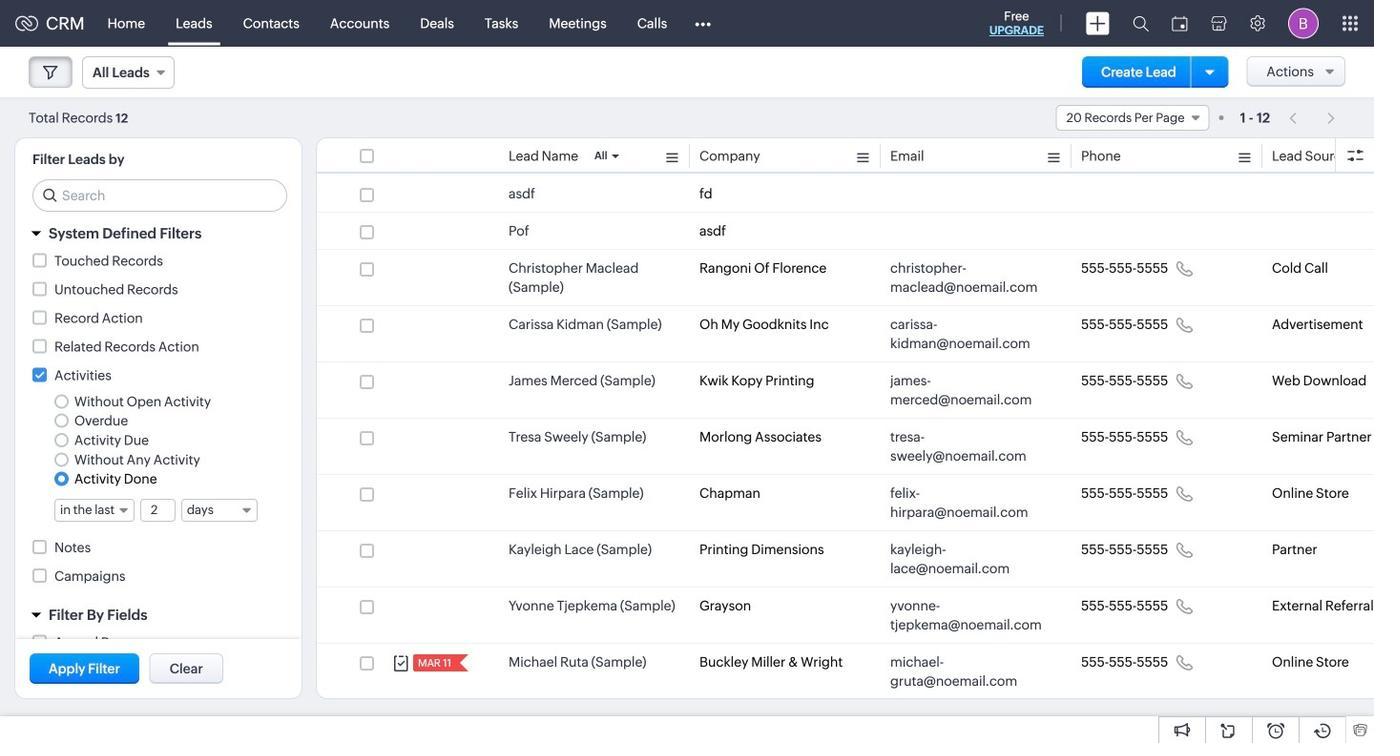 Task type: describe. For each thing, give the bounding box(es) containing it.
profile element
[[1277, 0, 1330, 46]]

search image
[[1133, 15, 1149, 31]]

search element
[[1121, 0, 1161, 47]]

profile image
[[1288, 8, 1319, 39]]

create menu image
[[1086, 12, 1110, 35]]



Task type: vqa. For each thing, say whether or not it's contained in the screenshot.
Calendar icon
yes



Task type: locate. For each thing, give the bounding box(es) containing it.
navigation
[[1280, 104, 1346, 132]]

None text field
[[141, 500, 175, 521]]

logo image
[[15, 16, 38, 31]]

None field
[[82, 56, 175, 89], [1056, 105, 1210, 131], [54, 499, 135, 522], [181, 499, 258, 522], [82, 56, 175, 89], [1056, 105, 1210, 131], [54, 499, 135, 522], [181, 499, 258, 522]]

calendar image
[[1172, 16, 1188, 31]]

create menu element
[[1075, 0, 1121, 46]]

Other Modules field
[[683, 8, 724, 39]]

Search text field
[[33, 180, 286, 211]]

row group
[[317, 176, 1374, 744]]



